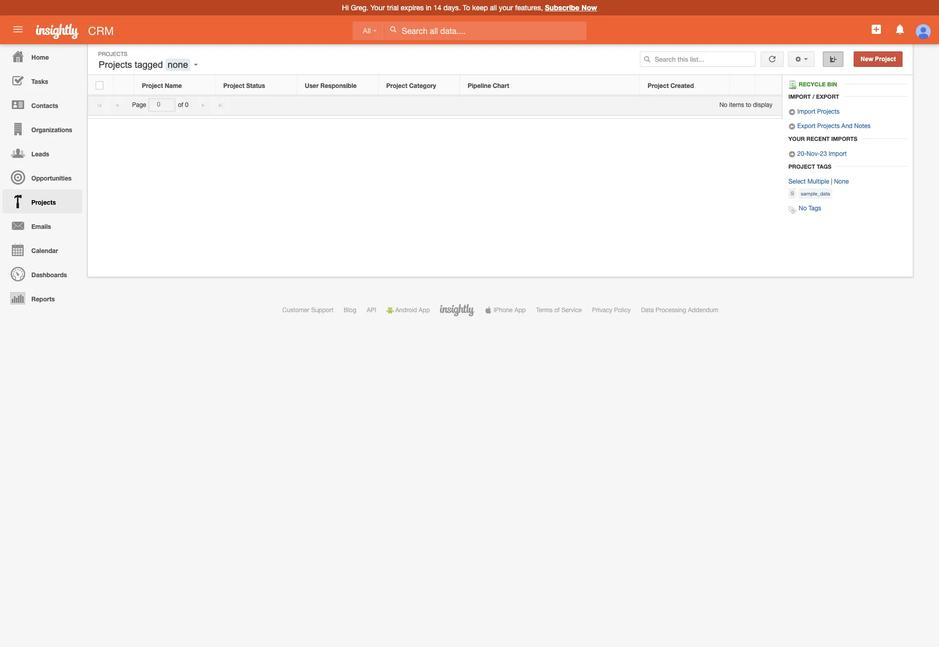 Task type: locate. For each thing, give the bounding box(es) containing it.
0 vertical spatial no
[[720, 101, 728, 109]]

all link
[[353, 22, 384, 40]]

iphone
[[494, 307, 513, 314]]

1 vertical spatial your
[[789, 135, 806, 142]]

home link
[[3, 44, 82, 68]]

emails
[[31, 223, 51, 230]]

status
[[246, 82, 265, 89]]

your down the circle arrow left image
[[789, 135, 806, 142]]

notifications image
[[894, 23, 907, 35]]

2 column header from the left
[[730, 76, 756, 95]]

0 vertical spatial export
[[817, 93, 840, 100]]

1 vertical spatial no
[[799, 205, 807, 212]]

reports
[[31, 295, 55, 303]]

of right terms
[[555, 307, 560, 314]]

2 app from the left
[[515, 307, 526, 314]]

circle arrow right image
[[789, 109, 796, 116], [789, 151, 796, 158]]

all
[[363, 27, 371, 35]]

export projects and notes
[[796, 123, 871, 130]]

api
[[367, 307, 377, 314]]

projects
[[98, 51, 127, 57], [99, 60, 132, 70], [818, 108, 840, 115], [818, 123, 840, 130], [31, 199, 56, 206]]

0 horizontal spatial of
[[178, 101, 183, 109]]

addendum
[[689, 307, 719, 314]]

column header up no items to display at the right of the page
[[730, 76, 756, 95]]

1 circle arrow right image from the top
[[789, 109, 796, 116]]

policy
[[615, 307, 631, 314]]

contacts link
[[3, 93, 82, 117]]

display
[[754, 101, 773, 109]]

column header up display
[[756, 76, 782, 95]]

circle arrow right image inside import projects link
[[789, 109, 796, 116]]

import for import / export
[[789, 93, 812, 100]]

0 vertical spatial import
[[789, 93, 812, 100]]

column header
[[114, 76, 134, 95], [730, 76, 756, 95], [756, 76, 782, 95]]

app for iphone app
[[515, 307, 526, 314]]

android app
[[396, 307, 430, 314]]

project left status
[[224, 82, 245, 89]]

customer support link
[[283, 307, 334, 314]]

0 horizontal spatial your
[[371, 4, 385, 12]]

0 horizontal spatial app
[[419, 307, 430, 314]]

leads
[[31, 150, 49, 158]]

none link
[[835, 178, 850, 185]]

0 horizontal spatial no
[[720, 101, 728, 109]]

data processing addendum link
[[642, 307, 719, 314]]

of left 0
[[178, 101, 183, 109]]

pipeline chart
[[468, 82, 510, 89]]

import down /
[[798, 108, 816, 115]]

0 vertical spatial of
[[178, 101, 183, 109]]

notes
[[855, 123, 871, 130]]

0 vertical spatial your
[[371, 4, 385, 12]]

sample_data link
[[799, 188, 833, 199]]

None checkbox
[[96, 81, 103, 89]]

export down bin
[[817, 93, 840, 100]]

2 vertical spatial import
[[829, 150, 847, 157]]

support
[[311, 307, 334, 314]]

of
[[178, 101, 183, 109], [555, 307, 560, 314]]

iphone app
[[494, 307, 526, 314]]

your inside the hi greg. your trial expires in 14 days. to keep all your features, subscribe now
[[371, 4, 385, 12]]

reports link
[[3, 286, 82, 310]]

user
[[305, 82, 319, 89]]

row
[[88, 76, 782, 95]]

items
[[730, 101, 745, 109]]

project for project created
[[648, 82, 669, 89]]

project tags
[[789, 163, 832, 170]]

cog image
[[795, 56, 803, 63]]

projects tagged none
[[99, 60, 188, 70]]

0 vertical spatial circle arrow right image
[[789, 109, 796, 116]]

subscribe
[[545, 3, 580, 12]]

1 vertical spatial circle arrow right image
[[789, 151, 796, 158]]

show sidebar image
[[830, 56, 838, 63]]

export projects and notes link
[[789, 123, 871, 130]]

column header up the page
[[114, 76, 134, 95]]

to
[[746, 101, 752, 109]]

no tags link
[[799, 205, 822, 212]]

data
[[642, 307, 654, 314]]

circle arrow right image left 20-
[[789, 151, 796, 158]]

privacy
[[593, 307, 613, 314]]

no for no tags
[[799, 205, 807, 212]]

1 vertical spatial export
[[798, 123, 816, 130]]

nov-
[[807, 150, 821, 157]]

recycle
[[799, 81, 826, 87]]

your left trial
[[371, 4, 385, 12]]

1 horizontal spatial export
[[817, 93, 840, 100]]

new project
[[861, 56, 897, 63]]

recycle bin link
[[789, 81, 843, 89]]

app
[[419, 307, 430, 314], [515, 307, 526, 314]]

imports
[[832, 135, 858, 142]]

20-nov-23 import
[[796, 150, 847, 157]]

project for project category
[[387, 82, 408, 89]]

no left items
[[720, 101, 728, 109]]

sample_data
[[801, 190, 831, 197]]

no left tags
[[799, 205, 807, 212]]

crm
[[88, 25, 114, 38]]

app right iphone
[[515, 307, 526, 314]]

0 horizontal spatial export
[[798, 123, 816, 130]]

iphone app link
[[485, 307, 526, 314]]

import projects
[[796, 108, 840, 115]]

project down 20-
[[789, 163, 816, 170]]

leads link
[[3, 141, 82, 165]]

days.
[[444, 4, 461, 12]]

app for android app
[[419, 307, 430, 314]]

projects up your recent imports
[[818, 123, 840, 130]]

Search all data.... text field
[[384, 22, 587, 40]]

export right the circle arrow left image
[[798, 123, 816, 130]]

project left created in the top of the page
[[648, 82, 669, 89]]

circle arrow right image up the circle arrow left image
[[789, 109, 796, 116]]

1 horizontal spatial app
[[515, 307, 526, 314]]

3 column header from the left
[[756, 76, 782, 95]]

1 horizontal spatial no
[[799, 205, 807, 212]]

customer
[[283, 307, 310, 314]]

navigation containing home
[[0, 44, 82, 310]]

project for project tags
[[789, 163, 816, 170]]

navigation
[[0, 44, 82, 310]]

project for project name
[[142, 82, 163, 89]]

app right the android
[[419, 307, 430, 314]]

1 app from the left
[[419, 307, 430, 314]]

select multiple | none s
[[789, 178, 850, 197]]

hi
[[342, 4, 349, 12]]

20-
[[798, 150, 807, 157]]

dashboards link
[[3, 262, 82, 286]]

import
[[789, 93, 812, 100], [798, 108, 816, 115], [829, 150, 847, 157]]

opportunities link
[[3, 165, 82, 189]]

organizations
[[31, 126, 72, 134]]

projects link
[[3, 189, 82, 213]]

contacts
[[31, 102, 58, 110]]

export
[[817, 93, 840, 100], [798, 123, 816, 130]]

and
[[842, 123, 853, 130]]

none
[[168, 60, 188, 70]]

customer support
[[283, 307, 334, 314]]

circle arrow right image inside 20-nov-23 import link
[[789, 151, 796, 158]]

1 vertical spatial import
[[798, 108, 816, 115]]

in
[[426, 4, 432, 12]]

tagged
[[135, 60, 163, 70]]

import left /
[[789, 93, 812, 100]]

emails link
[[3, 213, 82, 238]]

chart
[[493, 82, 510, 89]]

tags
[[809, 205, 822, 212]]

calendar link
[[3, 238, 82, 262]]

your
[[371, 4, 385, 12], [789, 135, 806, 142]]

project left name
[[142, 82, 163, 89]]

user responsible
[[305, 82, 357, 89]]

search image
[[644, 56, 651, 63]]

project left category
[[387, 82, 408, 89]]

import right 23
[[829, 150, 847, 157]]

2 circle arrow right image from the top
[[789, 151, 796, 158]]

1 vertical spatial of
[[555, 307, 560, 314]]



Task type: vqa. For each thing, say whether or not it's contained in the screenshot.
second circle arrow right icon from the bottom
yes



Task type: describe. For each thing, give the bounding box(es) containing it.
privacy policy link
[[593, 307, 631, 314]]

14
[[434, 4, 442, 12]]

bin
[[828, 81, 838, 87]]

refresh list image
[[768, 56, 778, 63]]

20-nov-23 import link
[[789, 150, 847, 158]]

processing
[[656, 307, 687, 314]]

responsible
[[321, 82, 357, 89]]

your recent imports
[[789, 135, 858, 142]]

terms of service link
[[536, 307, 582, 314]]

white image
[[390, 26, 397, 33]]

features,
[[516, 4, 543, 12]]

opportunities
[[31, 174, 72, 182]]

projects down crm
[[98, 51, 127, 57]]

project category
[[387, 82, 436, 89]]

project right new
[[876, 56, 897, 63]]

circle arrow right image for 20-nov-23 import
[[789, 151, 796, 158]]

name
[[165, 82, 182, 89]]

no items to display
[[720, 101, 773, 109]]

expires
[[401, 4, 424, 12]]

|
[[832, 178, 833, 185]]

api link
[[367, 307, 377, 314]]

calendar
[[31, 247, 58, 255]]

projects up export projects and notes link
[[818, 108, 840, 115]]

category
[[409, 82, 436, 89]]

greg.
[[351, 4, 369, 12]]

all
[[490, 4, 497, 12]]

data processing addendum
[[642, 307, 719, 314]]

page
[[132, 101, 146, 109]]

now
[[582, 3, 598, 12]]

new
[[861, 56, 874, 63]]

import projects link
[[789, 108, 840, 116]]

android
[[396, 307, 417, 314]]

project for project status
[[224, 82, 245, 89]]

trial
[[387, 4, 399, 12]]

recycle bin
[[799, 81, 838, 87]]

created
[[671, 82, 694, 89]]

multiple
[[808, 178, 830, 185]]

export inside export projects and notes link
[[798, 123, 816, 130]]

1 column header from the left
[[114, 76, 134, 95]]

import for import projects
[[798, 108, 816, 115]]

android app link
[[387, 307, 430, 314]]

privacy policy
[[593, 307, 631, 314]]

pipeline
[[468, 82, 492, 89]]

circle arrow right image for import projects
[[789, 109, 796, 116]]

23
[[821, 150, 828, 157]]

blog link
[[344, 307, 357, 314]]

recent
[[807, 135, 830, 142]]

hi greg. your trial expires in 14 days. to keep all your features, subscribe now
[[342, 3, 598, 12]]

select
[[789, 178, 806, 185]]

service
[[562, 307, 582, 314]]

s
[[791, 190, 795, 197]]

blog
[[344, 307, 357, 314]]

tags
[[817, 163, 832, 170]]

no for no items to display
[[720, 101, 728, 109]]

of 0
[[178, 101, 189, 109]]

terms
[[536, 307, 553, 314]]

organizations link
[[3, 117, 82, 141]]

tasks link
[[3, 68, 82, 93]]

keep
[[473, 4, 488, 12]]

subscribe now link
[[545, 3, 598, 12]]

0
[[185, 101, 189, 109]]

dashboards
[[31, 271, 67, 279]]

none
[[835, 178, 850, 185]]

projects left tagged
[[99, 60, 132, 70]]

to
[[463, 4, 471, 12]]

1 horizontal spatial your
[[789, 135, 806, 142]]

1 horizontal spatial of
[[555, 307, 560, 314]]

import / export
[[789, 93, 840, 100]]

row containing project name
[[88, 76, 782, 95]]

tasks
[[31, 78, 48, 85]]

/
[[813, 93, 815, 100]]

project status
[[224, 82, 265, 89]]

select multiple link
[[789, 178, 830, 185]]

home
[[31, 54, 49, 61]]

projects up emails link
[[31, 199, 56, 206]]

project name
[[142, 82, 182, 89]]

Search this list... text field
[[640, 51, 756, 67]]

terms of service
[[536, 307, 582, 314]]

circle arrow left image
[[789, 123, 796, 130]]



